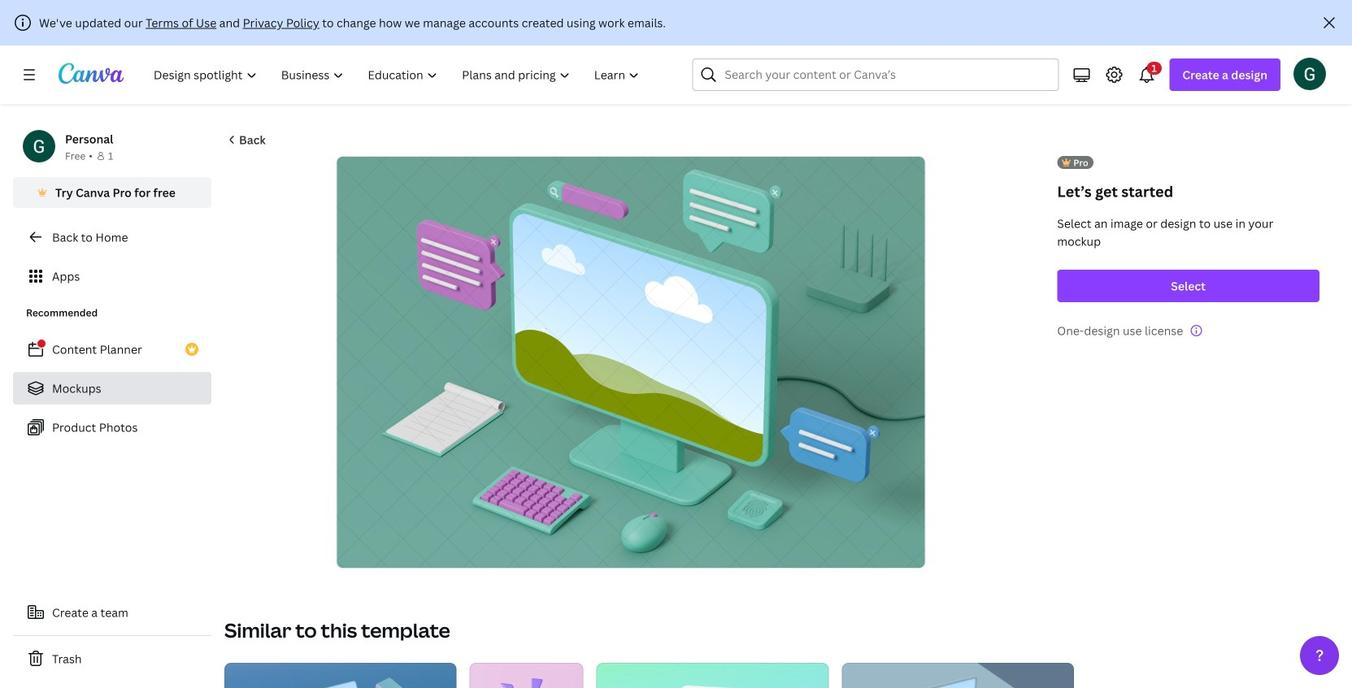 Task type: vqa. For each thing, say whether or not it's contained in the screenshot.
list
yes



Task type: describe. For each thing, give the bounding box(es) containing it.
Search search field
[[725, 59, 1027, 90]]



Task type: locate. For each thing, give the bounding box(es) containing it.
greg robinson image
[[1294, 58, 1326, 90]]

list
[[13, 333, 211, 444]]

top level navigation element
[[143, 59, 653, 91]]

None search field
[[692, 59, 1059, 91]]



